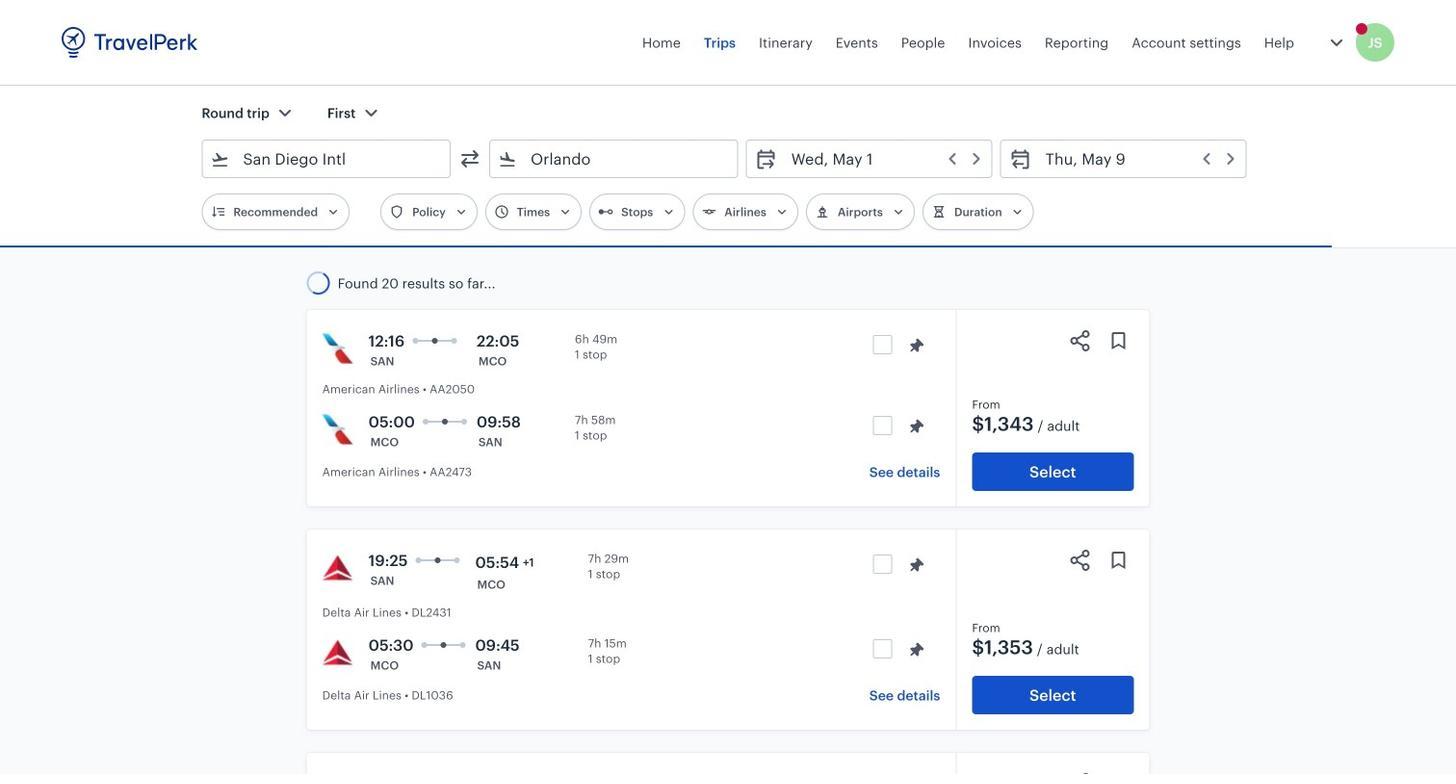 Task type: describe. For each thing, give the bounding box(es) containing it.
From search field
[[230, 143, 425, 174]]

2 american airlines image from the top
[[322, 414, 353, 445]]



Task type: locate. For each thing, give the bounding box(es) containing it.
To search field
[[517, 143, 712, 174]]

1 american airlines image from the top
[[322, 333, 353, 364]]

delta air lines image
[[322, 553, 353, 584], [322, 638, 353, 668]]

Depart field
[[778, 143, 984, 174]]

1 delta air lines image from the top
[[322, 553, 353, 584]]

Return field
[[1032, 143, 1238, 174]]

1 vertical spatial american airlines image
[[322, 414, 353, 445]]

1 vertical spatial delta air lines image
[[322, 638, 353, 668]]

2 delta air lines image from the top
[[322, 638, 353, 668]]

american airlines image
[[322, 333, 353, 364], [322, 414, 353, 445]]

0 vertical spatial delta air lines image
[[322, 553, 353, 584]]

0 vertical spatial american airlines image
[[322, 333, 353, 364]]



Task type: vqa. For each thing, say whether or not it's contained in the screenshot.
tooltip
no



